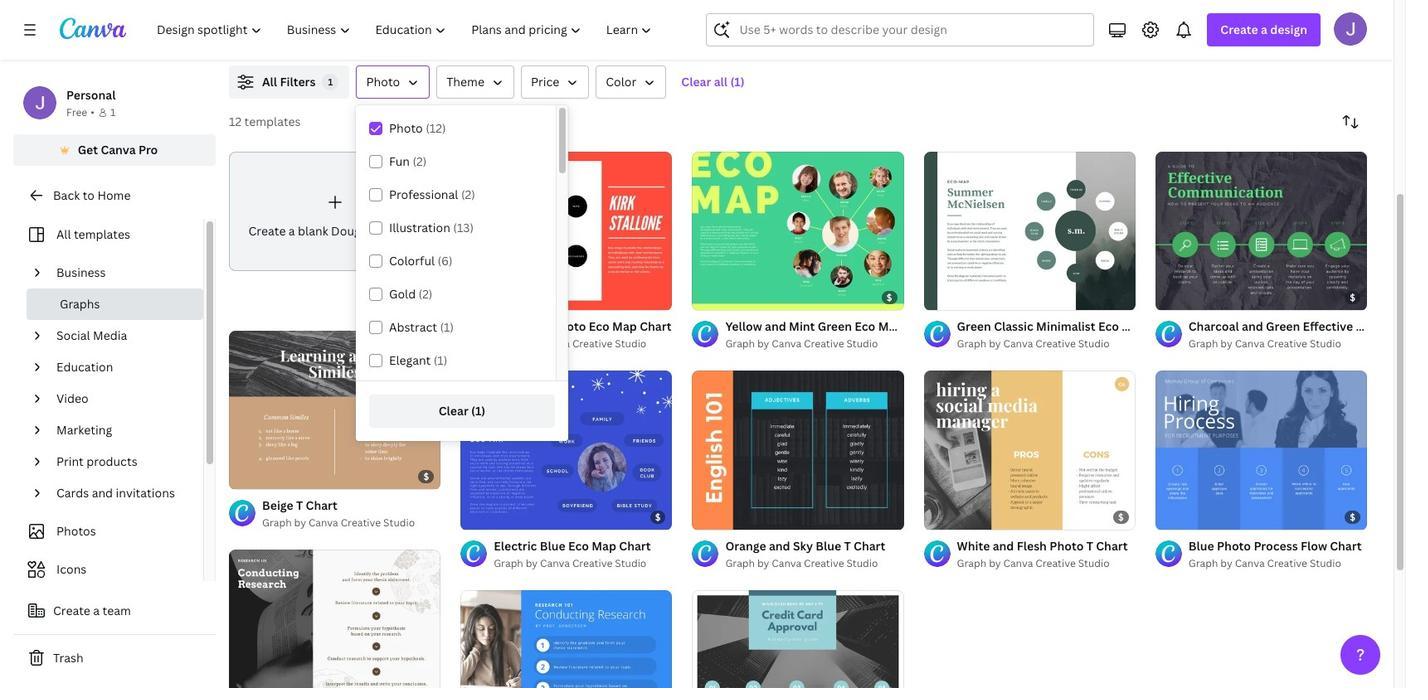 Task type: describe. For each thing, give the bounding box(es) containing it.
products
[[87, 454, 137, 470]]

canva inside white and flesh photo t chart graph by canva creative studio
[[1004, 557, 1033, 571]]

photo inside red black photo eco map chart graph by canva creative studio
[[552, 319, 586, 335]]

green classic minimalist eco map chart link
[[957, 318, 1181, 336]]

chart inside white and flesh photo t chart graph by canva creative studio
[[1096, 538, 1128, 554]]

graph by canva creative studio link for green classic minimalist eco map chart
[[957, 336, 1136, 353]]

back to home
[[53, 188, 131, 203]]

chart inside red black photo eco map chart graph by canva creative studio
[[640, 319, 672, 335]]

team
[[103, 603, 131, 619]]

personal
[[66, 87, 116, 103]]

canva inside blue photo process flow chart graph by canva creative studio
[[1235, 557, 1265, 571]]

get
[[78, 142, 98, 158]]

(12)
[[426, 120, 446, 136]]

all templates
[[56, 227, 130, 242]]

white and flesh photo t chart link
[[957, 538, 1128, 556]]

creative inside yellow and mint green eco map chart graph by canva creative studio
[[804, 337, 844, 351]]

clear for clear (1)
[[439, 403, 469, 419]]

print products
[[56, 454, 137, 470]]

by inside red black photo eco map chart graph by canva creative studio
[[526, 337, 538, 351]]

(2) for gold (2)
[[419, 286, 433, 302]]

home
[[97, 188, 131, 203]]

studio inside yellow and mint green eco map chart graph by canva creative studio
[[847, 337, 878, 351]]

by inside white and flesh photo t chart graph by canva creative studio
[[989, 557, 1001, 571]]

graph inside yellow and mint green eco map chart graph by canva creative studio
[[726, 337, 755, 351]]

chart inside yellow and mint green eco map chart graph by canva creative studio
[[906, 319, 938, 335]]

0 vertical spatial 1
[[328, 76, 333, 88]]

green classic minimalist eco map chart image
[[924, 152, 1136, 311]]

t for orange
[[844, 538, 851, 554]]

blue inside electric blue eco map chart graph by canva creative studio
[[540, 538, 566, 554]]

clear (1)
[[439, 403, 486, 419]]

(1) for abstract (1)
[[440, 319, 454, 335]]

free •
[[66, 105, 95, 119]]

color
[[606, 74, 637, 90]]

social media link
[[50, 320, 193, 352]]

t for white
[[1087, 538, 1094, 554]]

photo button
[[356, 66, 430, 99]]

all
[[714, 74, 728, 90]]

graph inside beige t chart graph by canva creative studio
[[262, 516, 292, 530]]

map inside red black photo eco map chart graph by canva creative studio
[[612, 319, 637, 335]]

by inside blue photo process flow chart graph by canva creative studio
[[1221, 557, 1233, 571]]

create a team
[[53, 603, 131, 619]]

creative inside electric blue eco map chart graph by canva creative studio
[[572, 557, 613, 571]]

free
[[66, 105, 87, 119]]

get canva pro button
[[13, 134, 216, 166]]

create a team button
[[13, 595, 216, 628]]

media
[[93, 328, 127, 344]]

orange and sky blue t chart link
[[726, 538, 886, 556]]

green inside yellow and mint green eco map chart graph by canva creative studio
[[818, 319, 852, 335]]

blank
[[298, 223, 328, 239]]

social media
[[56, 328, 127, 344]]

templates for 12 templates
[[244, 114, 301, 129]]

gold
[[389, 286, 416, 302]]

print products link
[[50, 446, 193, 478]]

map inside yellow and mint green eco map chart graph by canva creative studio
[[878, 319, 903, 335]]

green classic minimalist eco map chart graph by canva creative studio
[[957, 319, 1181, 351]]

minimalist
[[1036, 319, 1096, 335]]

flesh
[[1017, 538, 1047, 554]]

photo inside blue photo process flow chart graph by canva creative studio
[[1217, 538, 1251, 554]]

color button
[[596, 66, 667, 99]]

blue photo process flow chart image
[[1156, 371, 1367, 530]]

trash
[[53, 651, 83, 666]]

(2) for fun (2)
[[413, 154, 427, 169]]

orange and sky blue t chart image
[[692, 371, 904, 530]]

clear (1) button
[[369, 395, 555, 428]]

map inside green classic minimalist eco map chart graph by canva creative studio
[[1122, 319, 1147, 335]]

social
[[56, 328, 90, 344]]

create a blank doughnut chart element
[[229, 152, 441, 271]]

photos
[[56, 524, 96, 539]]

cards and invitations link
[[50, 478, 193, 509]]

red black photo eco map chart graph by canva creative studio
[[494, 319, 672, 351]]

create for create a design
[[1221, 22, 1259, 37]]

business
[[56, 265, 106, 280]]

graph by canva creative studio link for white and flesh photo t chart
[[957, 556, 1128, 572]]

creative inside beige t chart graph by canva creative studio
[[341, 516, 381, 530]]

red
[[494, 319, 516, 335]]

graph by canva creative studio link for beige t chart
[[262, 515, 415, 532]]

graph inside blue photo process flow chart graph by canva creative studio
[[1189, 557, 1218, 571]]

studio inside beige t chart graph by canva creative studio
[[383, 516, 415, 530]]

by inside yellow and mint green eco map chart graph by canva creative studio
[[758, 337, 770, 351]]

create a blank doughnut chart link
[[229, 152, 441, 271]]

get canva pro
[[78, 142, 158, 158]]

back
[[53, 188, 80, 203]]

(6)
[[438, 253, 453, 269]]

yellow and mint green eco map chart link
[[726, 318, 938, 336]]

graph inside white and flesh photo t chart graph by canva creative studio
[[957, 557, 987, 571]]

12
[[229, 114, 242, 129]]

$ for electric blue eco map chart
[[655, 511, 661, 523]]

video link
[[50, 383, 193, 415]]

canva inside yellow and mint green eco map chart graph by canva creative studio
[[772, 337, 802, 351]]

chart inside create a blank doughnut chart element
[[390, 223, 421, 239]]

graphs
[[60, 296, 100, 312]]

canva inside orange and sky blue t chart graph by canva creative studio
[[772, 557, 802, 571]]

creative inside green classic minimalist eco map chart graph by canva creative studio
[[1036, 337, 1076, 351]]

back to home link
[[13, 179, 216, 212]]

Search search field
[[740, 14, 1084, 46]]

create for create a blank doughnut chart
[[249, 223, 286, 239]]

canva inside green classic minimalist eco map chart graph by canva creative studio
[[1004, 337, 1033, 351]]

blue photo process flow chart link
[[1189, 538, 1362, 556]]

create a design button
[[1208, 13, 1321, 46]]

white and flesh photo t chart graph by canva creative studio
[[957, 538, 1128, 571]]

professional
[[389, 187, 458, 202]]

illustration (13)
[[389, 220, 474, 236]]

sky
[[793, 538, 813, 554]]

$ for blue photo process flow chart
[[1350, 511, 1356, 523]]

photo inside button
[[366, 74, 400, 90]]

marketing
[[56, 422, 112, 438]]

photo (12)
[[389, 120, 446, 136]]

chart inside beige t chart graph by canva creative studio
[[306, 498, 338, 514]]

abstract (1)
[[389, 319, 454, 335]]

(1) for elegant (1)
[[434, 353, 448, 368]]

graph inside electric blue eco map chart graph by canva creative studio
[[494, 557, 523, 571]]

studio inside blue photo process flow chart graph by canva creative studio
[[1310, 557, 1342, 571]]

video
[[56, 391, 88, 407]]

studio inside orange and sky blue t chart graph by canva creative studio
[[847, 557, 878, 571]]

fun
[[389, 154, 410, 169]]

(13)
[[453, 220, 474, 236]]

design
[[1271, 22, 1308, 37]]

price button
[[521, 66, 589, 99]]

red black photo eco map chart link
[[494, 318, 672, 336]]

abstract
[[389, 319, 437, 335]]

a for team
[[93, 603, 100, 619]]

doughnut charts templates image
[[1013, 0, 1367, 46]]

business link
[[50, 257, 193, 289]]

fun (2)
[[389, 154, 427, 169]]



Task type: vqa. For each thing, say whether or not it's contained in the screenshot.


Task type: locate. For each thing, give the bounding box(es) containing it.
elegant
[[389, 353, 431, 368]]

beige t chart graph by canva creative studio
[[262, 498, 415, 530]]

1 green from the left
[[818, 319, 852, 335]]

graph inside red black photo eco map chart graph by canva creative studio
[[494, 337, 523, 351]]

icons
[[56, 562, 87, 578]]

clear all (1)
[[682, 74, 745, 90]]

studio inside white and flesh photo t chart graph by canva creative studio
[[1078, 557, 1110, 571]]

theme
[[447, 74, 485, 90]]

studio
[[615, 337, 647, 351], [847, 337, 878, 351], [1078, 337, 1110, 351], [1310, 337, 1342, 351], [383, 516, 415, 530], [615, 557, 647, 571], [847, 557, 878, 571], [1078, 557, 1110, 571], [1310, 557, 1342, 571]]

1 horizontal spatial templates
[[244, 114, 301, 129]]

graph inside orange and sky blue t chart graph by canva creative studio
[[726, 557, 755, 571]]

green
[[818, 319, 852, 335], [957, 319, 991, 335]]

t inside orange and sky blue t chart graph by canva creative studio
[[844, 538, 851, 554]]

studio inside green classic minimalist eco map chart graph by canva creative studio
[[1078, 337, 1110, 351]]

canva inside beige t chart graph by canva creative studio
[[309, 516, 338, 530]]

1 vertical spatial templates
[[74, 227, 130, 242]]

0 horizontal spatial clear
[[439, 403, 469, 419]]

(2) up (13)
[[461, 187, 475, 202]]

colorful
[[389, 253, 435, 269]]

charcoal and green effective communication process flow chart image
[[1156, 152, 1367, 311]]

create left the blank
[[249, 223, 286, 239]]

2 vertical spatial (2)
[[419, 286, 433, 302]]

yellow
[[726, 319, 762, 335]]

graph inside green classic minimalist eco map chart graph by canva creative studio
[[957, 337, 987, 351]]

chart inside orange and sky blue t chart graph by canva creative studio
[[854, 538, 886, 554]]

(1) for clear (1)
[[471, 403, 486, 419]]

create left design
[[1221, 22, 1259, 37]]

creative inside orange and sky blue t chart graph by canva creative studio
[[804, 557, 844, 571]]

and left mint
[[765, 319, 786, 335]]

creative inside red black photo eco map chart graph by canva creative studio
[[572, 337, 613, 351]]

all templates link
[[23, 219, 193, 251]]

graph by canva creative studio link for electric blue eco map chart
[[494, 556, 651, 572]]

by inside electric blue eco map chart graph by canva creative studio
[[526, 557, 538, 571]]

all for all templates
[[56, 227, 71, 242]]

1 horizontal spatial t
[[844, 538, 851, 554]]

1 horizontal spatial blue
[[816, 538, 842, 554]]

2 horizontal spatial a
[[1261, 22, 1268, 37]]

photos link
[[23, 516, 193, 548]]

green inside green classic minimalist eco map chart graph by canva creative studio
[[957, 319, 991, 335]]

pro
[[139, 142, 158, 158]]

1 blue from the left
[[540, 538, 566, 554]]

1 horizontal spatial all
[[262, 74, 277, 90]]

0 horizontal spatial t
[[296, 498, 303, 514]]

professional (2)
[[389, 187, 475, 202]]

mint
[[789, 319, 815, 335]]

cards and invitations
[[56, 485, 175, 501]]

and inside white and flesh photo t chart graph by canva creative studio
[[993, 538, 1014, 554]]

create down icons
[[53, 603, 90, 619]]

creative inside white and flesh photo t chart graph by canva creative studio
[[1036, 557, 1076, 571]]

creative inside blue photo process flow chart graph by canva creative studio
[[1267, 557, 1308, 571]]

yellow and mint green eco map chart graph by canva creative studio
[[726, 319, 938, 351]]

canva inside red black photo eco map chart graph by canva creative studio
[[540, 337, 570, 351]]

top level navigation element
[[146, 13, 667, 46]]

1 vertical spatial clear
[[439, 403, 469, 419]]

templates right 12
[[244, 114, 301, 129]]

photo left "process"
[[1217, 538, 1251, 554]]

canva inside get canva pro button
[[101, 142, 136, 158]]

a for design
[[1261, 22, 1268, 37]]

0 horizontal spatial 1
[[110, 105, 116, 119]]

clear left the 'all'
[[682, 74, 711, 90]]

1 horizontal spatial create
[[249, 223, 286, 239]]

photo inside white and flesh photo t chart graph by canva creative studio
[[1050, 538, 1084, 554]]

a left the blank
[[289, 223, 295, 239]]

eco inside red black photo eco map chart graph by canva creative studio
[[589, 319, 610, 335]]

green left the classic
[[957, 319, 991, 335]]

all down back
[[56, 227, 71, 242]]

blue right sky
[[816, 538, 842, 554]]

templates for all templates
[[74, 227, 130, 242]]

and
[[765, 319, 786, 335], [92, 485, 113, 501], [769, 538, 790, 554], [993, 538, 1014, 554]]

•
[[91, 105, 95, 119]]

$ for beige t chart
[[424, 470, 429, 483]]

create for create a team
[[53, 603, 90, 619]]

a
[[1261, 22, 1268, 37], [289, 223, 295, 239], [93, 603, 100, 619]]

1 horizontal spatial 1
[[328, 76, 333, 88]]

(1)
[[731, 74, 745, 90], [440, 319, 454, 335], [434, 353, 448, 368], [471, 403, 486, 419]]

illustration
[[389, 220, 450, 236]]

electric
[[494, 538, 537, 554]]

templates
[[244, 114, 301, 129], [74, 227, 130, 242]]

photo right flesh
[[1050, 538, 1084, 554]]

and for yellow
[[765, 319, 786, 335]]

clear
[[682, 74, 711, 90], [439, 403, 469, 419]]

electric blue eco map chart graph by canva creative studio
[[494, 538, 651, 571]]

1 horizontal spatial clear
[[682, 74, 711, 90]]

chart inside electric blue eco map chart graph by canva creative studio
[[619, 538, 651, 554]]

price
[[531, 74, 560, 90]]

gold (2)
[[389, 286, 433, 302]]

by inside green classic minimalist eco map chart graph by canva creative studio
[[989, 337, 1001, 351]]

all inside the all templates link
[[56, 227, 71, 242]]

electric blue eco map chart image
[[461, 371, 672, 530]]

elegant (1)
[[389, 353, 448, 368]]

3 blue from the left
[[1189, 538, 1214, 554]]

classic
[[994, 319, 1034, 335]]

0 horizontal spatial a
[[93, 603, 100, 619]]

graph by canva creative studio
[[1189, 337, 1342, 351]]

$
[[887, 292, 893, 304], [1350, 292, 1356, 304], [424, 470, 429, 483], [655, 511, 661, 523], [1119, 511, 1124, 523], [1350, 511, 1356, 523]]

theme button
[[437, 66, 514, 99]]

chart inside blue photo process flow chart graph by canva creative studio
[[1330, 538, 1362, 554]]

and left sky
[[769, 538, 790, 554]]

to
[[83, 188, 95, 203]]

graph by canva creative studio link for blue photo process flow chart
[[1189, 556, 1362, 572]]

1 right "•"
[[110, 105, 116, 119]]

0 vertical spatial all
[[262, 74, 277, 90]]

graph
[[494, 337, 523, 351], [726, 337, 755, 351], [957, 337, 987, 351], [1189, 337, 1218, 351], [262, 516, 292, 530], [494, 557, 523, 571], [726, 557, 755, 571], [957, 557, 987, 571], [1189, 557, 1218, 571]]

and right "cards"
[[92, 485, 113, 501]]

1 vertical spatial a
[[289, 223, 295, 239]]

trash link
[[13, 642, 216, 675]]

clear for clear all (1)
[[682, 74, 711, 90]]

eco inside yellow and mint green eco map chart graph by canva creative studio
[[855, 319, 876, 335]]

white
[[957, 538, 990, 554]]

white and flesh photo t chart image
[[924, 371, 1136, 530]]

0 vertical spatial (2)
[[413, 154, 427, 169]]

and for cards
[[92, 485, 113, 501]]

2 horizontal spatial create
[[1221, 22, 1259, 37]]

all filters
[[262, 74, 316, 90]]

create inside dropdown button
[[1221, 22, 1259, 37]]

2 vertical spatial a
[[93, 603, 100, 619]]

brown simple photo process flow chart image
[[229, 550, 441, 689]]

eco inside electric blue eco map chart graph by canva creative studio
[[568, 538, 589, 554]]

12 templates
[[229, 114, 301, 129]]

t inside beige t chart graph by canva creative studio
[[296, 498, 303, 514]]

photo right 1 filter options selected element
[[366, 74, 400, 90]]

doughnut
[[331, 223, 387, 239]]

0 vertical spatial templates
[[244, 114, 301, 129]]

map
[[612, 319, 637, 335], [878, 319, 903, 335], [1122, 319, 1147, 335], [592, 538, 617, 554]]

1 horizontal spatial green
[[957, 319, 991, 335]]

all left filters at top
[[262, 74, 277, 90]]

templates down "back to home"
[[74, 227, 130, 242]]

0 horizontal spatial all
[[56, 227, 71, 242]]

and for white
[[993, 538, 1014, 554]]

by inside orange and sky blue t chart graph by canva creative studio
[[758, 557, 770, 571]]

create inside button
[[53, 603, 90, 619]]

chart inside green classic minimalist eco map chart graph by canva creative studio
[[1150, 319, 1181, 335]]

chart
[[390, 223, 421, 239], [640, 319, 672, 335], [906, 319, 938, 335], [1150, 319, 1181, 335], [306, 498, 338, 514], [619, 538, 651, 554], [854, 538, 886, 554], [1096, 538, 1128, 554], [1330, 538, 1362, 554]]

t right flesh
[[1087, 538, 1094, 554]]

and for orange
[[769, 538, 790, 554]]

colorful (6)
[[389, 253, 453, 269]]

eco right black
[[589, 319, 610, 335]]

black
[[518, 319, 549, 335]]

t right the beige
[[296, 498, 303, 514]]

1
[[328, 76, 333, 88], [110, 105, 116, 119]]

process
[[1254, 538, 1298, 554]]

1 vertical spatial 1
[[110, 105, 116, 119]]

blue left "process"
[[1189, 538, 1214, 554]]

graph by canva creative studio link for orange and sky blue t chart
[[726, 556, 886, 572]]

jacob simon image
[[1334, 12, 1367, 46]]

and inside orange and sky blue t chart graph by canva creative studio
[[769, 538, 790, 554]]

0 vertical spatial a
[[1261, 22, 1268, 37]]

cards
[[56, 485, 89, 501]]

a left design
[[1261, 22, 1268, 37]]

eco inside green classic minimalist eco map chart graph by canva creative studio
[[1099, 319, 1119, 335]]

1 vertical spatial create
[[249, 223, 286, 239]]

beige t chart image
[[229, 331, 441, 489]]

all
[[262, 74, 277, 90], [56, 227, 71, 242]]

canva inside electric blue eco map chart graph by canva creative studio
[[540, 557, 570, 571]]

filters
[[280, 74, 316, 90]]

t right sky
[[844, 538, 851, 554]]

eco
[[589, 319, 610, 335], [855, 319, 876, 335], [1099, 319, 1119, 335], [568, 538, 589, 554]]

blue inside blue photo process flow chart graph by canva creative studio
[[1189, 538, 1214, 554]]

(2) right the fun
[[413, 154, 427, 169]]

0 horizontal spatial blue
[[540, 538, 566, 554]]

blue photo process flow chart graph by canva creative studio
[[1189, 538, 1362, 571]]

graph by canva creative studio link for red black photo eco map chart
[[494, 336, 672, 353]]

blue right 'electric'
[[540, 538, 566, 554]]

studio inside electric blue eco map chart graph by canva creative studio
[[615, 557, 647, 571]]

beige
[[262, 498, 293, 514]]

photo right black
[[552, 319, 586, 335]]

and inside yellow and mint green eco map chart graph by canva creative studio
[[765, 319, 786, 335]]

(2)
[[413, 154, 427, 169], [461, 187, 475, 202], [419, 286, 433, 302]]

2 blue from the left
[[816, 538, 842, 554]]

None search field
[[707, 13, 1095, 46]]

1 filter options selected element
[[322, 74, 339, 90]]

0 vertical spatial create
[[1221, 22, 1259, 37]]

1 vertical spatial all
[[56, 227, 71, 242]]

photo left (12)
[[389, 120, 423, 136]]

blue inside orange and sky blue t chart graph by canva creative studio
[[816, 538, 842, 554]]

eco right 'minimalist'
[[1099, 319, 1119, 335]]

map inside electric blue eco map chart graph by canva creative studio
[[592, 538, 617, 554]]

green right mint
[[818, 319, 852, 335]]

eco right mint
[[855, 319, 876, 335]]

$ for yellow and mint green eco map chart
[[887, 292, 893, 304]]

studio inside red black photo eco map chart graph by canva creative studio
[[615, 337, 647, 351]]

electric blue eco map chart link
[[494, 538, 651, 556]]

2 horizontal spatial blue
[[1189, 538, 1214, 554]]

canva
[[101, 142, 136, 158], [540, 337, 570, 351], [772, 337, 802, 351], [1004, 337, 1033, 351], [1235, 337, 1265, 351], [309, 516, 338, 530], [540, 557, 570, 571], [772, 557, 802, 571], [1004, 557, 1033, 571], [1235, 557, 1265, 571]]

2 vertical spatial create
[[53, 603, 90, 619]]

(2) right gold
[[419, 286, 433, 302]]

1 right filters at top
[[328, 76, 333, 88]]

clear down elegant (1) on the bottom left of the page
[[439, 403, 469, 419]]

blue
[[540, 538, 566, 554], [816, 538, 842, 554], [1189, 538, 1214, 554]]

0 horizontal spatial templates
[[74, 227, 130, 242]]

2 horizontal spatial t
[[1087, 538, 1094, 554]]

0 vertical spatial clear
[[682, 74, 711, 90]]

a inside button
[[93, 603, 100, 619]]

photo
[[366, 74, 400, 90], [389, 120, 423, 136], [552, 319, 586, 335], [1050, 538, 1084, 554], [1217, 538, 1251, 554]]

yellow and mint green eco map chart image
[[692, 152, 904, 311]]

a for blank
[[289, 223, 295, 239]]

2 green from the left
[[957, 319, 991, 335]]

1 vertical spatial (2)
[[461, 187, 475, 202]]

a left team
[[93, 603, 100, 619]]

print
[[56, 454, 84, 470]]

education link
[[50, 352, 193, 383]]

icons link
[[23, 554, 193, 586]]

a inside dropdown button
[[1261, 22, 1268, 37]]

all for all filters
[[262, 74, 277, 90]]

red black photo eco map chart image
[[461, 152, 672, 311]]

and left flesh
[[993, 538, 1014, 554]]

invitations
[[116, 485, 175, 501]]

$ for white and flesh photo t chart
[[1119, 511, 1124, 523]]

eco right 'electric'
[[568, 538, 589, 554]]

education
[[56, 359, 113, 375]]

0 horizontal spatial green
[[818, 319, 852, 335]]

blue and white photo research process flow chart image
[[461, 591, 672, 689]]

t inside white and flesh photo t chart graph by canva creative studio
[[1087, 538, 1094, 554]]

0 horizontal spatial create
[[53, 603, 90, 619]]

create
[[1221, 22, 1259, 37], [249, 223, 286, 239], [53, 603, 90, 619]]

teal building photo process flow chart image
[[692, 591, 904, 689]]

by inside beige t chart graph by canva creative studio
[[294, 516, 306, 530]]

create a blank doughnut chart
[[249, 223, 421, 239]]

1 horizontal spatial a
[[289, 223, 295, 239]]

(2) for professional (2)
[[461, 187, 475, 202]]

graph by canva creative studio link for yellow and mint green eco map chart
[[726, 336, 904, 353]]

Sort by button
[[1334, 105, 1367, 139]]



